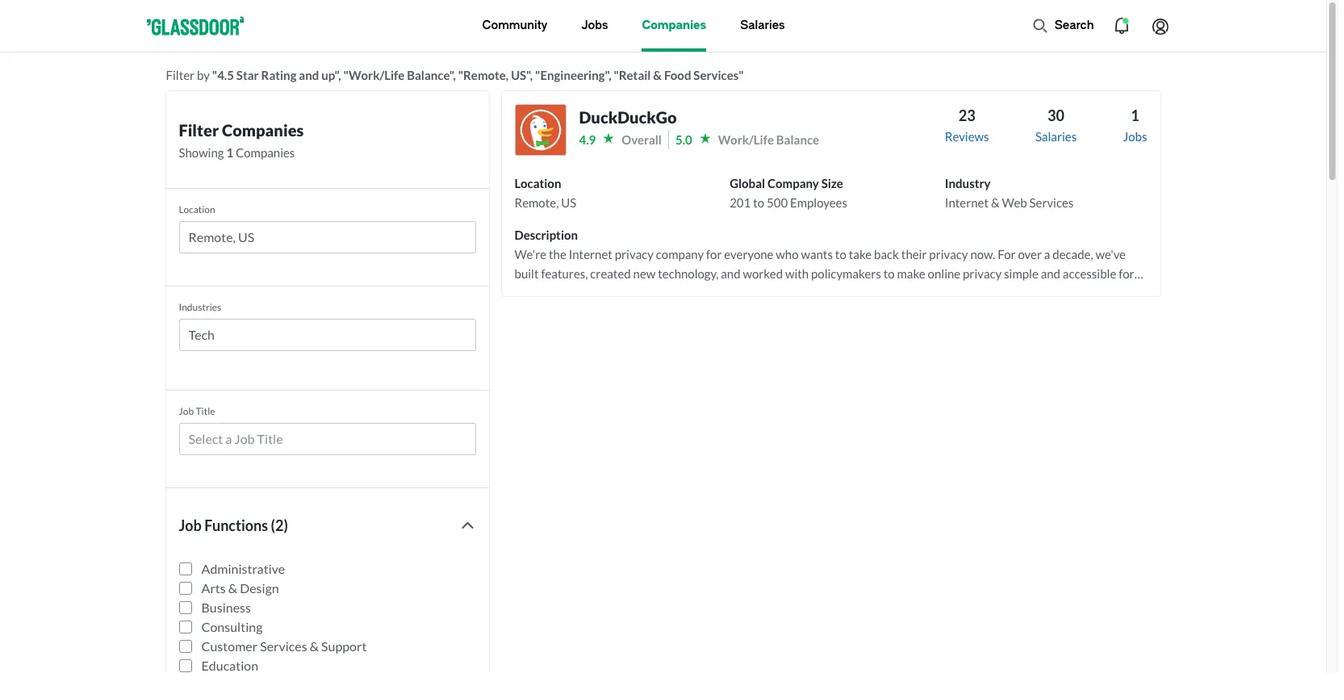 Task type: locate. For each thing, give the bounding box(es) containing it.
1 job from the top
[[179, 405, 194, 417]]

industry internet & web services
[[945, 176, 1074, 210]]

0 horizontal spatial services
[[260, 639, 307, 654]]

1
[[1131, 107, 1140, 124], [226, 145, 233, 160]]

companies up food
[[642, 19, 707, 32]]

1 vertical spatial services
[[260, 639, 307, 654]]

filter for companies
[[179, 120, 219, 140]]

"remote,
[[458, 68, 509, 82]]

0 horizontal spatial jobs
[[582, 19, 608, 32]]

2 vertical spatial none field
[[179, 423, 476, 462]]

services right the web at the top of the page
[[1030, 195, 1074, 210]]

jobs up "engineering",
[[582, 19, 608, 32]]

none field for location
[[179, 221, 476, 260]]

balance",
[[407, 68, 456, 82]]

1 horizontal spatial 1
[[1131, 107, 1140, 124]]

salaries down 30
[[1036, 129, 1077, 144]]

description
[[515, 228, 578, 242]]

and
[[299, 68, 319, 82]]

companies down star in the top of the page
[[222, 120, 304, 140]]

Industries field
[[189, 325, 466, 345]]

size
[[822, 176, 844, 191]]

job for job title
[[179, 405, 194, 417]]

0 vertical spatial filter
[[166, 68, 195, 82]]

1 jobs
[[1124, 107, 1148, 144]]

job title
[[179, 405, 215, 417]]

1 none field from the top
[[179, 221, 476, 260]]

1 vertical spatial 1
[[226, 145, 233, 160]]

job inside button
[[179, 517, 202, 535]]

support
[[321, 639, 367, 654]]

1 vertical spatial filter
[[179, 120, 219, 140]]

filter left by
[[166, 68, 195, 82]]

None field
[[179, 221, 476, 260], [179, 319, 476, 358], [179, 423, 476, 462]]

"retail
[[614, 68, 651, 82]]

0 horizontal spatial salaries
[[741, 19, 785, 32]]

filter up showing
[[179, 120, 219, 140]]

rating
[[261, 68, 297, 82]]

1 right showing
[[226, 145, 233, 160]]

0 vertical spatial job
[[179, 405, 194, 417]]

1 vertical spatial jobs
[[1124, 129, 1148, 144]]

up",
[[321, 68, 341, 82]]

balance
[[777, 132, 820, 147]]

jobs
[[582, 19, 608, 32], [1124, 129, 1148, 144]]

filter inside filter companies showing 1 companies
[[179, 120, 219, 140]]

3 none field from the top
[[179, 423, 476, 462]]

services"
[[694, 68, 744, 82]]

jobs right 30 salaries
[[1124, 129, 1148, 144]]

search
[[1055, 19, 1095, 32]]

salaries up services"
[[741, 19, 785, 32]]

title
[[196, 405, 215, 417]]

none field industries
[[179, 319, 476, 358]]

0 horizontal spatial 1
[[226, 145, 233, 160]]

arts & design
[[201, 581, 279, 596]]

customer
[[201, 639, 258, 654]]

4.9
[[579, 132, 596, 147]]

services inside industry internet & web services
[[1030, 195, 1074, 210]]

company
[[768, 176, 819, 191]]

& left food
[[653, 68, 662, 82]]

2 vertical spatial companies
[[236, 145, 295, 160]]

filter
[[166, 68, 195, 82], [179, 120, 219, 140]]

location inside location remote, us
[[515, 176, 562, 191]]

salaries
[[741, 19, 785, 32], [1036, 129, 1077, 144]]

industry
[[945, 176, 991, 191]]

none field location
[[179, 221, 476, 260]]

filter by "4.5 star rating and up", "work/life balance", "remote, us", "engineering", "retail & food services"
[[166, 68, 744, 82]]

1 vertical spatial location
[[179, 203, 215, 216]]

companies right showing
[[236, 145, 295, 160]]

2 job from the top
[[179, 517, 202, 535]]

customer services & support
[[201, 639, 367, 654]]

food
[[664, 68, 692, 82]]

1 vertical spatial salaries
[[1036, 129, 1077, 144]]

0 vertical spatial salaries
[[741, 19, 785, 32]]

community
[[483, 19, 548, 32]]

industries
[[179, 301, 222, 313]]

0 vertical spatial services
[[1030, 195, 1074, 210]]

30 salaries
[[1036, 107, 1077, 144]]

1 vertical spatial job
[[179, 517, 202, 535]]

1 right 30
[[1131, 107, 1140, 124]]

location up the remote,
[[515, 176, 562, 191]]

1 horizontal spatial jobs
[[1124, 129, 1148, 144]]

1 inside filter companies showing 1 companies
[[226, 145, 233, 160]]

overall
[[622, 132, 662, 147]]

job
[[179, 405, 194, 417], [179, 517, 202, 535]]

global company size 201 to 500 employees
[[730, 176, 848, 210]]

23
[[959, 107, 976, 124]]

duckduckgo
[[579, 107, 677, 127]]

0 vertical spatial location
[[515, 176, 562, 191]]

30
[[1048, 107, 1065, 124]]

"4.5
[[212, 68, 234, 82]]

1 horizontal spatial location
[[515, 176, 562, 191]]

job left functions in the bottom left of the page
[[179, 517, 202, 535]]

job functions (2)
[[179, 517, 288, 535]]

functions
[[205, 517, 268, 535]]

none field for job title
[[179, 423, 476, 462]]

Job Title field
[[189, 430, 466, 449]]

0 vertical spatial jobs
[[582, 19, 608, 32]]

location
[[515, 176, 562, 191], [179, 203, 215, 216]]

1 vertical spatial none field
[[179, 319, 476, 358]]

2 none field from the top
[[179, 319, 476, 358]]

services right customer
[[260, 639, 307, 654]]

none field for industries
[[179, 319, 476, 358]]

&
[[653, 68, 662, 82], [992, 195, 1000, 210], [228, 581, 237, 596], [310, 639, 319, 654]]

services
[[1030, 195, 1074, 210], [260, 639, 307, 654]]

showing
[[179, 145, 224, 160]]

star
[[236, 68, 259, 82]]

& left the web at the top of the page
[[992, 195, 1000, 210]]

0 vertical spatial 1
[[1131, 107, 1140, 124]]

500
[[767, 195, 788, 210]]

0 vertical spatial none field
[[179, 221, 476, 260]]

work/life
[[718, 132, 774, 147]]

1 horizontal spatial services
[[1030, 195, 1074, 210]]

0 horizontal spatial location
[[179, 203, 215, 216]]

companies
[[642, 19, 707, 32], [222, 120, 304, 140], [236, 145, 295, 160]]

location down showing
[[179, 203, 215, 216]]

consulting
[[201, 619, 263, 635]]

job left title
[[179, 405, 194, 417]]

business
[[201, 600, 251, 615]]



Task type: vqa. For each thing, say whether or not it's contained in the screenshot.


Task type: describe. For each thing, give the bounding box(es) containing it.
& inside industry internet & web services
[[992, 195, 1000, 210]]

salaries link
[[741, 0, 785, 52]]

arts
[[201, 581, 226, 596]]

"work/life
[[344, 68, 405, 82]]

reviews
[[945, 129, 990, 144]]

0 vertical spatial companies
[[642, 19, 707, 32]]

work/life balance
[[718, 132, 820, 147]]

none field job title
[[179, 423, 476, 462]]

us
[[561, 195, 577, 210]]

administrative
[[201, 561, 285, 577]]

us",
[[511, 68, 533, 82]]

Location field
[[189, 228, 466, 247]]

(2)
[[271, 517, 288, 535]]

internet
[[945, 195, 989, 210]]

location remote, us
[[515, 176, 577, 210]]

to
[[753, 195, 765, 210]]

job for job functions (2)
[[179, 517, 202, 535]]

1 horizontal spatial salaries
[[1036, 129, 1077, 144]]

community link
[[483, 0, 548, 52]]

jobs link
[[582, 0, 608, 52]]

global
[[730, 176, 766, 191]]

design
[[240, 581, 279, 596]]

by
[[197, 68, 210, 82]]

& left support
[[310, 639, 319, 654]]

search button
[[1024, 10, 1103, 42]]

duckduckgo image
[[515, 104, 566, 156]]

companies link
[[642, 0, 707, 52]]

23 reviews
[[945, 107, 990, 144]]

location for location
[[179, 203, 215, 216]]

"engineering",
[[535, 68, 612, 82]]

& right 'arts' at the left bottom
[[228, 581, 237, 596]]

employees
[[790, 195, 848, 210]]

1 inside 1 jobs
[[1131, 107, 1140, 124]]

web
[[1002, 195, 1028, 210]]

1 vertical spatial companies
[[222, 120, 304, 140]]

job functions (2) button
[[179, 514, 476, 537]]

201
[[730, 195, 751, 210]]

filter for by
[[166, 68, 195, 82]]

filter companies showing 1 companies
[[179, 120, 304, 160]]

location for location remote, us
[[515, 176, 562, 191]]

remote,
[[515, 195, 559, 210]]

5.0
[[676, 132, 693, 147]]



